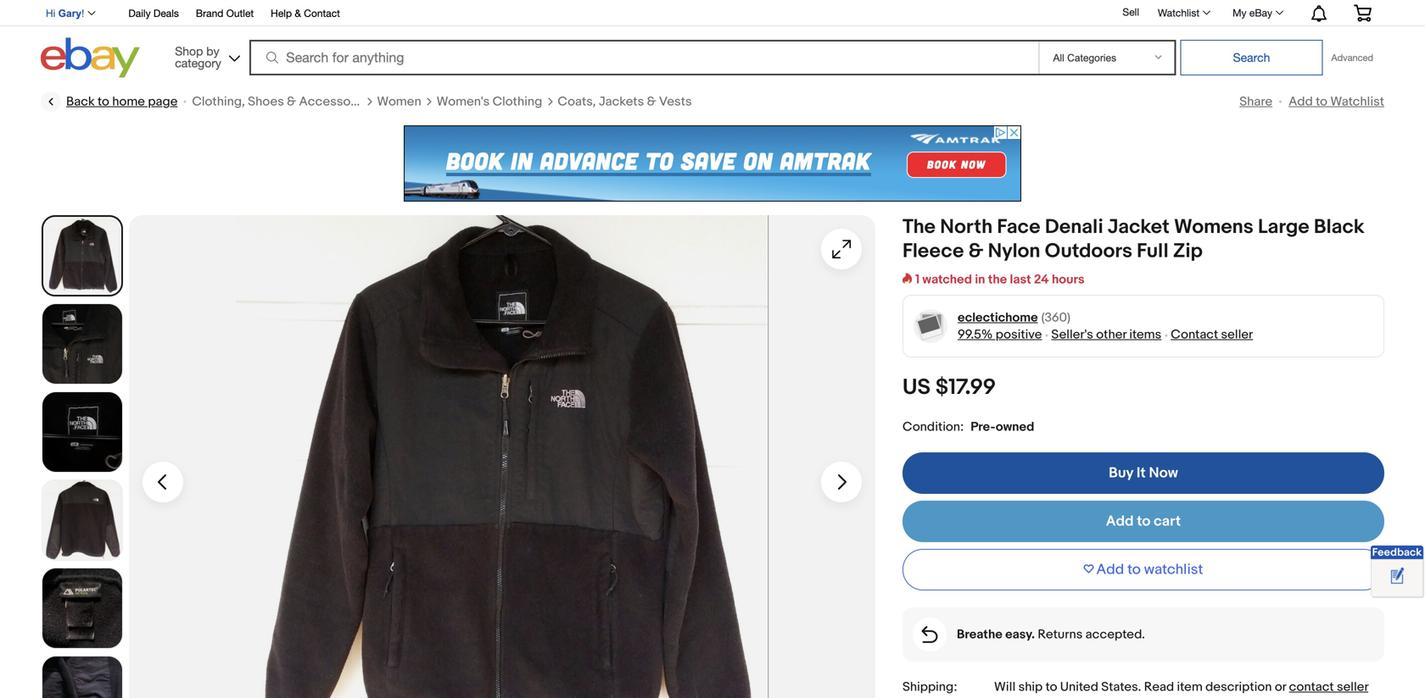 Task type: describe. For each thing, give the bounding box(es) containing it.
shipping:
[[903, 680, 957, 696]]

eclectichome (360)
[[958, 310, 1070, 326]]

add to watchlist
[[1096, 562, 1203, 579]]

it
[[1137, 465, 1146, 483]]

seller's other items link
[[1051, 327, 1161, 343]]

seller's other items
[[1051, 327, 1161, 343]]

the
[[988, 272, 1007, 288]]

daily deals
[[128, 7, 179, 19]]

1 horizontal spatial seller
[[1337, 680, 1368, 696]]

home
[[112, 94, 145, 109]]

your shopping cart image
[[1353, 4, 1372, 21]]

advanced
[[1331, 52, 1373, 63]]

brand outlet link
[[196, 5, 254, 23]]

shop by category banner
[[36, 0, 1384, 82]]

picture 2 of 7 image
[[42, 305, 122, 384]]

my
[[1233, 7, 1247, 19]]

shop
[[175, 44, 203, 58]]

sell link
[[1115, 6, 1147, 18]]

!
[[81, 8, 84, 19]]

24
[[1034, 272, 1049, 288]]

picture 3 of 7 image
[[42, 393, 122, 472]]

eclectichome link
[[958, 310, 1038, 327]]

ship
[[1018, 680, 1043, 696]]

outdoors
[[1045, 240, 1132, 264]]

breathe
[[957, 628, 1002, 643]]

seller's
[[1051, 327, 1093, 343]]

vests
[[659, 94, 692, 109]]

clothing,
[[192, 94, 245, 109]]

hi gary !
[[46, 8, 84, 19]]

jacket
[[1108, 215, 1169, 240]]

buy it now
[[1109, 465, 1178, 483]]

womens
[[1174, 215, 1253, 240]]

denali
[[1045, 215, 1103, 240]]

(360)
[[1041, 310, 1070, 326]]

add to watchlist
[[1289, 94, 1384, 109]]

states.
[[1101, 680, 1141, 696]]

clothing
[[493, 94, 542, 109]]

watchlist link
[[1148, 3, 1218, 23]]

in
[[975, 272, 985, 288]]

watchlist
[[1144, 562, 1203, 579]]

pre-
[[971, 420, 996, 435]]

help & contact link
[[271, 5, 340, 23]]

by
[[206, 44, 219, 58]]

back
[[66, 94, 95, 109]]

advertisement region
[[404, 126, 1021, 202]]

daily
[[128, 7, 151, 19]]

description
[[1205, 680, 1272, 696]]

hours
[[1052, 272, 1085, 288]]

picture 5 of 7 image
[[42, 569, 122, 649]]

add for add to cart
[[1106, 513, 1134, 531]]

ebay
[[1249, 7, 1272, 19]]

eclectichome
[[958, 310, 1038, 326]]

jackets
[[599, 94, 644, 109]]

or
[[1275, 680, 1286, 696]]

shop by category
[[175, 44, 221, 70]]

shop by category button
[[167, 38, 244, 74]]

back to home page link
[[41, 92, 178, 112]]

outlet
[[226, 7, 254, 19]]

brand outlet
[[196, 7, 254, 19]]

deals
[[153, 7, 179, 19]]

the north face denali jacket womens large black fleece & nylon outdoors full zip - picture 1 of 7 image
[[129, 215, 875, 699]]

buy it now link
[[903, 453, 1384, 495]]

to for home
[[98, 94, 109, 109]]

will ship to united states. read item description or contact seller
[[994, 680, 1368, 696]]

brand
[[196, 7, 223, 19]]

& right shoes
[[287, 94, 296, 109]]

advanced link
[[1323, 41, 1382, 75]]

99.5%
[[958, 327, 993, 343]]

buy
[[1109, 465, 1133, 483]]

large
[[1258, 215, 1309, 240]]

$17.99
[[935, 375, 996, 401]]

share button
[[1239, 94, 1272, 109]]

condition:
[[903, 420, 964, 435]]

back to home page
[[66, 94, 178, 109]]

eclectichome image
[[913, 309, 948, 344]]

add to watchlist link
[[1289, 94, 1384, 109]]

picture 1 of 7 image
[[43, 217, 121, 295]]

99.5% positive link
[[958, 327, 1042, 343]]



Task type: locate. For each thing, give the bounding box(es) containing it.
picture 6 of 7 image
[[42, 657, 122, 699]]

to down advanced link
[[1316, 94, 1327, 109]]

to for watchlist
[[1127, 562, 1141, 579]]

add to cart
[[1106, 513, 1181, 531]]

contact
[[1289, 680, 1334, 696]]

item
[[1177, 680, 1203, 696]]

zip
[[1173, 240, 1203, 264]]

watched
[[922, 272, 972, 288]]

share
[[1239, 94, 1272, 109]]

us $17.99
[[903, 375, 996, 401]]

to inside button
[[1127, 562, 1141, 579]]

1 vertical spatial add
[[1106, 513, 1134, 531]]

Search for anything text field
[[252, 42, 1035, 74]]

read
[[1144, 680, 1174, 696]]

watchlist right sell
[[1158, 7, 1199, 19]]

category
[[175, 56, 221, 70]]

to
[[98, 94, 109, 109], [1316, 94, 1327, 109], [1137, 513, 1150, 531], [1127, 562, 1141, 579], [1046, 680, 1057, 696]]

seller
[[1221, 327, 1253, 343], [1337, 680, 1368, 696]]

shoes
[[248, 94, 284, 109]]

watchlist inside watchlist link
[[1158, 7, 1199, 19]]

contact right 'items'
[[1171, 327, 1218, 343]]

contact right help
[[304, 7, 340, 19]]

with details__icon image
[[922, 627, 938, 644]]

easy.
[[1005, 628, 1035, 643]]

help & contact
[[271, 7, 340, 19]]

other
[[1096, 327, 1127, 343]]

north
[[940, 215, 993, 240]]

1 vertical spatial contact
[[1171, 327, 1218, 343]]

clothing, shoes & accessories link
[[192, 93, 372, 110]]

accepted.
[[1085, 628, 1145, 643]]

coats,
[[558, 94, 596, 109]]

hi
[[46, 8, 55, 19]]

contact seller link
[[1171, 327, 1253, 343]]

contact seller link
[[1289, 680, 1368, 696]]

& inside 'the north face denali jacket womens large black fleece & nylon outdoors full zip'
[[968, 240, 983, 264]]

women
[[377, 94, 421, 109]]

to left watchlist
[[1127, 562, 1141, 579]]

2 vertical spatial add
[[1096, 562, 1124, 579]]

my ebay
[[1233, 7, 1272, 19]]

add left the "cart"
[[1106, 513, 1134, 531]]

0 vertical spatial seller
[[1221, 327, 1253, 343]]

1
[[915, 272, 920, 288]]

contact seller
[[1171, 327, 1253, 343]]

will
[[994, 680, 1016, 696]]

& inside coats, jackets & vests link
[[647, 94, 656, 109]]

returns
[[1038, 628, 1083, 643]]

& up in
[[968, 240, 983, 264]]

fleece
[[903, 240, 964, 264]]

watchlist down advanced
[[1330, 94, 1384, 109]]

feedback
[[1372, 547, 1422, 560]]

us
[[903, 375, 931, 401]]

coats, jackets & vests link
[[558, 93, 692, 110]]

condition: pre-owned
[[903, 420, 1034, 435]]

& left vests
[[647, 94, 656, 109]]

1 vertical spatial seller
[[1337, 680, 1368, 696]]

add
[[1289, 94, 1313, 109], [1106, 513, 1134, 531], [1096, 562, 1124, 579]]

full
[[1137, 240, 1169, 264]]

add inside button
[[1096, 562, 1124, 579]]

nylon
[[988, 240, 1040, 264]]

to right ship
[[1046, 680, 1057, 696]]

0 vertical spatial watchlist
[[1158, 7, 1199, 19]]

& right help
[[295, 7, 301, 19]]

daily deals link
[[128, 5, 179, 23]]

add to cart link
[[903, 501, 1384, 543]]

add right share button
[[1289, 94, 1313, 109]]

face
[[997, 215, 1040, 240]]

women's
[[437, 94, 490, 109]]

0 vertical spatial add
[[1289, 94, 1313, 109]]

1 horizontal spatial contact
[[1171, 327, 1218, 343]]

to for watchlist
[[1316, 94, 1327, 109]]

&
[[295, 7, 301, 19], [287, 94, 296, 109], [647, 94, 656, 109], [968, 240, 983, 264]]

women link
[[377, 93, 421, 110]]

& inside "help & contact" link
[[295, 7, 301, 19]]

positive
[[996, 327, 1042, 343]]

owned
[[996, 420, 1034, 435]]

None submit
[[1180, 40, 1323, 75]]

now
[[1149, 465, 1178, 483]]

0 horizontal spatial seller
[[1221, 327, 1253, 343]]

breathe easy. returns accepted.
[[957, 628, 1145, 643]]

0 horizontal spatial contact
[[304, 7, 340, 19]]

add to watchlist button
[[903, 550, 1384, 591]]

to for cart
[[1137, 513, 1150, 531]]

women's clothing link
[[437, 93, 542, 110]]

add down add to cart
[[1096, 562, 1124, 579]]

1 vertical spatial watchlist
[[1330, 94, 1384, 109]]

0 vertical spatial contact
[[304, 7, 340, 19]]

to left the "cart"
[[1137, 513, 1150, 531]]

to right back
[[98, 94, 109, 109]]

my ebay link
[[1223, 3, 1291, 23]]

united
[[1060, 680, 1098, 696]]

1 watched in the last 24 hours
[[915, 272, 1085, 288]]

cart
[[1154, 513, 1181, 531]]

99.5% positive
[[958, 327, 1042, 343]]

sell
[[1123, 6, 1139, 18]]

add for add to watchlist
[[1096, 562, 1124, 579]]

add for add to watchlist
[[1289, 94, 1313, 109]]

help
[[271, 7, 292, 19]]

the
[[903, 215, 936, 240]]

coats, jackets & vests
[[558, 94, 692, 109]]

picture 4 of 7 image
[[42, 481, 122, 561]]

0 horizontal spatial watchlist
[[1158, 7, 1199, 19]]

items
[[1129, 327, 1161, 343]]

last
[[1010, 272, 1031, 288]]

none submit inside shop by category banner
[[1180, 40, 1323, 75]]

black
[[1314, 215, 1365, 240]]

contact inside account navigation
[[304, 7, 340, 19]]

clothing, shoes & accessories women
[[192, 94, 421, 109]]

account navigation
[[36, 0, 1384, 26]]

1 horizontal spatial watchlist
[[1330, 94, 1384, 109]]



Task type: vqa. For each thing, say whether or not it's contained in the screenshot.
for within List up to 200 Items for FREE Every Month!
no



